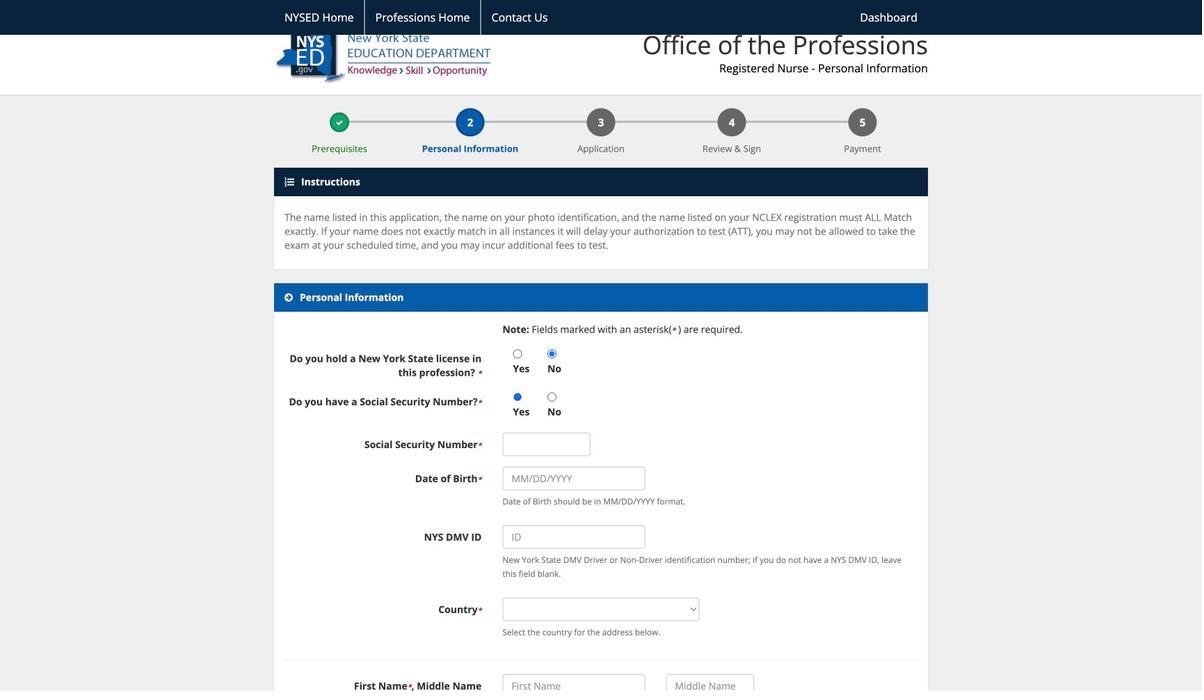 Task type: describe. For each thing, give the bounding box(es) containing it.
First Name text field
[[503, 674, 645, 691]]

MM/DD/YYYY text field
[[503, 467, 645, 490]]

ID text field
[[503, 525, 645, 549]]



Task type: locate. For each thing, give the bounding box(es) containing it.
None radio
[[513, 349, 522, 359], [513, 393, 522, 402], [513, 349, 522, 359], [513, 393, 522, 402]]

Middle Name text field
[[666, 674, 754, 691]]

None text field
[[503, 433, 591, 456]]

check image
[[336, 119, 343, 126]]

None radio
[[548, 349, 557, 359], [548, 393, 557, 402], [548, 349, 557, 359], [548, 393, 557, 402]]

list ol image
[[285, 177, 294, 187]]

arrow circle right image
[[285, 293, 293, 302]]



Task type: vqa. For each thing, say whether or not it's contained in the screenshot.
please provide your full address if your address would not fit in the fields above. text box
no



